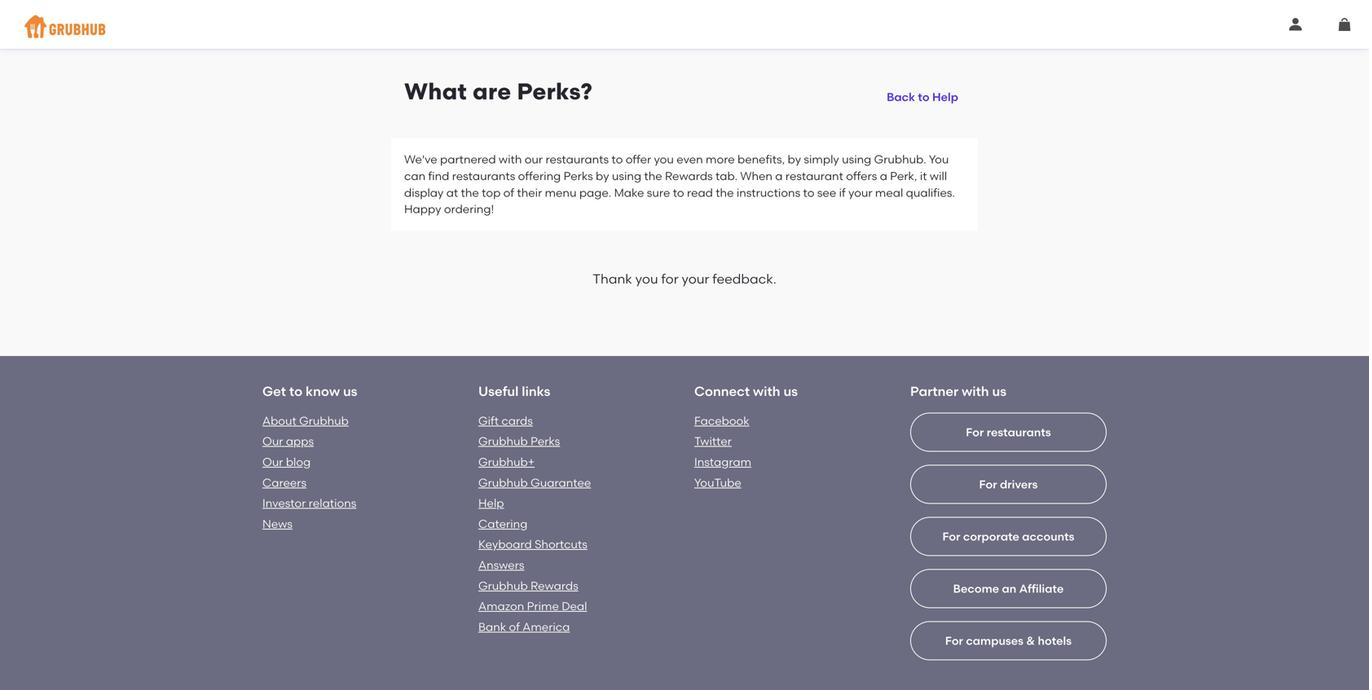 Task type: locate. For each thing, give the bounding box(es) containing it.
0 horizontal spatial rewards
[[531, 579, 579, 593]]

us right connect
[[784, 384, 798, 399]]

1 vertical spatial of
[[509, 620, 520, 634]]

for
[[662, 271, 679, 287]]

instagram link
[[695, 455, 752, 469]]

useful
[[479, 384, 519, 399]]

what are perks?
[[404, 78, 593, 105]]

grubhub down know
[[299, 414, 349, 428]]

help inside back to help "link"
[[933, 90, 959, 104]]

1 vertical spatial our
[[263, 455, 283, 469]]

links
[[522, 384, 551, 399]]

you right offer
[[654, 153, 674, 167]]

for left drivers
[[980, 478, 998, 492]]

small image
[[1290, 18, 1303, 31], [1339, 18, 1352, 31]]

youtube link
[[695, 476, 742, 490]]

perks down cards
[[531, 435, 560, 449]]

our down about
[[263, 435, 283, 449]]

0 horizontal spatial small image
[[1290, 18, 1303, 31]]

us right know
[[343, 384, 358, 399]]

1 horizontal spatial perks
[[564, 169, 593, 183]]

of right bank
[[509, 620, 520, 634]]

perks up "page."
[[564, 169, 593, 183]]

qualifies.
[[906, 186, 956, 200]]

back to help link
[[881, 77, 965, 107]]

0 vertical spatial rewards
[[665, 169, 713, 183]]

our                                     blog link
[[263, 455, 311, 469]]

1 horizontal spatial a
[[880, 169, 888, 183]]

our up careers
[[263, 455, 283, 469]]

an
[[1003, 582, 1017, 596]]

instagram
[[695, 455, 752, 469]]

more
[[706, 153, 735, 167]]

display
[[404, 186, 444, 200]]

america
[[523, 620, 570, 634]]

your right for
[[682, 271, 710, 287]]

restaurants
[[546, 153, 609, 167], [452, 169, 516, 183], [987, 425, 1052, 439]]

the down the "tab."
[[716, 186, 734, 200]]

gift
[[479, 414, 499, 428]]

your inside the we've partnered with our restaurants to offer you even more benefits, by simply using grubhub. you can find restaurants offering perks by using the rewards tab. when a restaurant offers a perk, it will display at the top of their menu page. make sure to read the instructions to see if your meal qualifies. happy ordering!
[[849, 186, 873, 200]]

careers link
[[263, 476, 307, 490]]

1 a from the left
[[776, 169, 783, 183]]

campuses
[[967, 634, 1024, 648]]

3 us from the left
[[993, 384, 1007, 399]]

help up catering link
[[479, 497, 504, 511]]

with right partner
[[962, 384, 990, 399]]

the up the ordering!
[[461, 186, 479, 200]]

a up 'meal' on the right of the page
[[880, 169, 888, 183]]

useful links
[[479, 384, 551, 399]]

are
[[473, 78, 512, 105]]

when
[[741, 169, 773, 183]]

0 vertical spatial help
[[933, 90, 959, 104]]

grubhub.
[[875, 153, 927, 167]]

ordering!
[[444, 202, 494, 216]]

2 vertical spatial restaurants
[[987, 425, 1052, 439]]

rewards inside gift cards grubhub perks grubhub+ grubhub guarantee help catering keyboard shortcuts answers grubhub rewards amazon prime deal bank of america
[[531, 579, 579, 593]]

grubhub logo image
[[24, 10, 106, 43]]

prime
[[527, 600, 559, 614]]

0 horizontal spatial by
[[596, 169, 610, 183]]

grubhub rewards link
[[479, 579, 579, 593]]

a up instructions
[[776, 169, 783, 183]]

corporate
[[964, 530, 1020, 544]]

0 horizontal spatial using
[[612, 169, 642, 183]]

our
[[263, 435, 283, 449], [263, 455, 283, 469]]

restaurants up top at the top of the page
[[452, 169, 516, 183]]

1 horizontal spatial help
[[933, 90, 959, 104]]

for drivers
[[980, 478, 1038, 492]]

your
[[849, 186, 873, 200], [682, 271, 710, 287]]

tab.
[[716, 169, 738, 183]]

by
[[788, 153, 802, 167], [596, 169, 610, 183]]

apps
[[286, 435, 314, 449]]

for for for restaurants
[[966, 425, 984, 439]]

us
[[343, 384, 358, 399], [784, 384, 798, 399], [993, 384, 1007, 399]]

page.
[[580, 186, 612, 200]]

catering
[[479, 517, 528, 531]]

restaurants up "menu"
[[546, 153, 609, 167]]

1 vertical spatial perks
[[531, 435, 560, 449]]

you left for
[[636, 271, 659, 287]]

rewards down even at the top of the page
[[665, 169, 713, 183]]

restaurants up drivers
[[987, 425, 1052, 439]]

1 horizontal spatial restaurants
[[546, 153, 609, 167]]

1 horizontal spatial using
[[842, 153, 872, 167]]

0 horizontal spatial the
[[461, 186, 479, 200]]

offering
[[518, 169, 561, 183]]

you
[[654, 153, 674, 167], [636, 271, 659, 287]]

careers
[[263, 476, 307, 490]]

1 horizontal spatial with
[[753, 384, 781, 399]]

restaurant
[[786, 169, 844, 183]]

us for partner with us
[[993, 384, 1007, 399]]

0 vertical spatial you
[[654, 153, 674, 167]]

rewards up prime
[[531, 579, 579, 593]]

0 horizontal spatial help
[[479, 497, 504, 511]]

benefits,
[[738, 153, 785, 167]]

help link
[[479, 497, 504, 511]]

1 vertical spatial help
[[479, 497, 504, 511]]

offer
[[626, 153, 652, 167]]

by up restaurant
[[788, 153, 802, 167]]

us up for restaurants
[[993, 384, 1007, 399]]

the
[[644, 169, 663, 183], [461, 186, 479, 200], [716, 186, 734, 200]]

for left corporate
[[943, 530, 961, 544]]

can
[[404, 169, 426, 183]]

with left the our
[[499, 153, 522, 167]]

partner
[[911, 384, 959, 399]]

0 vertical spatial by
[[788, 153, 802, 167]]

1 horizontal spatial small image
[[1339, 18, 1352, 31]]

with right connect
[[753, 384, 781, 399]]

1 vertical spatial rewards
[[531, 579, 579, 593]]

for for for corporate accounts
[[943, 530, 961, 544]]

for left campuses
[[946, 634, 964, 648]]

of
[[504, 186, 515, 200], [509, 620, 520, 634]]

cards
[[502, 414, 533, 428]]

0 horizontal spatial us
[[343, 384, 358, 399]]

0 vertical spatial of
[[504, 186, 515, 200]]

0 vertical spatial your
[[849, 186, 873, 200]]

you inside the we've partnered with our restaurants to offer you even more benefits, by simply using grubhub. you can find restaurants offering perks by using the rewards tab. when a restaurant offers a perk, it will display at the top of their menu page. make sure to read the instructions to see if your meal qualifies. happy ordering!
[[654, 153, 674, 167]]

using up the make
[[612, 169, 642, 183]]

offers
[[847, 169, 878, 183]]

0 vertical spatial our
[[263, 435, 283, 449]]

0 horizontal spatial with
[[499, 153, 522, 167]]

0 horizontal spatial a
[[776, 169, 783, 183]]

1 vertical spatial restaurants
[[452, 169, 516, 183]]

a
[[776, 169, 783, 183], [880, 169, 888, 183]]

2 horizontal spatial restaurants
[[987, 425, 1052, 439]]

your down offers
[[849, 186, 873, 200]]

0 horizontal spatial your
[[682, 271, 710, 287]]

0 vertical spatial using
[[842, 153, 872, 167]]

help right back
[[933, 90, 959, 104]]

2 horizontal spatial us
[[993, 384, 1007, 399]]

of right top at the top of the page
[[504, 186, 515, 200]]

0 horizontal spatial perks
[[531, 435, 560, 449]]

you
[[929, 153, 949, 167]]

of inside the we've partnered with our restaurants to offer you even more benefits, by simply using grubhub. you can find restaurants offering perks by using the rewards tab. when a restaurant offers a perk, it will display at the top of their menu page. make sure to read the instructions to see if your meal qualifies. happy ordering!
[[504, 186, 515, 200]]

1 horizontal spatial us
[[784, 384, 798, 399]]

see
[[818, 186, 837, 200]]

shortcuts
[[535, 538, 588, 552]]

1 vertical spatial using
[[612, 169, 642, 183]]

1 horizontal spatial by
[[788, 153, 802, 167]]

0 vertical spatial perks
[[564, 169, 593, 183]]

to down restaurant
[[804, 186, 815, 200]]

investor
[[263, 497, 306, 511]]

if
[[840, 186, 846, 200]]

perks
[[564, 169, 593, 183], [531, 435, 560, 449]]

the up sure
[[644, 169, 663, 183]]

for down partner with us
[[966, 425, 984, 439]]

meal
[[876, 186, 904, 200]]

simply
[[804, 153, 840, 167]]

happy
[[404, 202, 442, 216]]

drivers
[[1000, 478, 1038, 492]]

thank
[[593, 271, 633, 287]]

their
[[517, 186, 542, 200]]

our apps link
[[263, 435, 314, 449]]

1 horizontal spatial your
[[849, 186, 873, 200]]

for
[[966, 425, 984, 439], [980, 478, 998, 492], [943, 530, 961, 544], [946, 634, 964, 648]]

1 horizontal spatial rewards
[[665, 169, 713, 183]]

1 vertical spatial your
[[682, 271, 710, 287]]

blog
[[286, 455, 311, 469]]

grubhub guarantee link
[[479, 476, 591, 490]]

to right back
[[918, 90, 930, 104]]

gift cards grubhub perks grubhub+ grubhub guarantee help catering keyboard shortcuts answers grubhub rewards amazon prime deal bank of america
[[479, 414, 591, 634]]

using up offers
[[842, 153, 872, 167]]

guarantee
[[531, 476, 591, 490]]

by up "page."
[[596, 169, 610, 183]]

2 us from the left
[[784, 384, 798, 399]]

2 horizontal spatial with
[[962, 384, 990, 399]]



Task type: vqa. For each thing, say whether or not it's contained in the screenshot.
Answers
yes



Task type: describe. For each thing, give the bounding box(es) containing it.
get to know us
[[263, 384, 358, 399]]

grubhub inside about grubhub our apps our                                     blog careers investor                                     relations news
[[299, 414, 349, 428]]

get
[[263, 384, 286, 399]]

about grubhub our apps our                                     blog careers investor                                     relations news
[[263, 414, 357, 531]]

for restaurants
[[966, 425, 1052, 439]]

1 us from the left
[[343, 384, 358, 399]]

gift cards link
[[479, 414, 533, 428]]

affiliate
[[1020, 582, 1064, 596]]

2 horizontal spatial the
[[716, 186, 734, 200]]

we've partnered with our restaurants to offer you even more benefits, by simply using grubhub. you can find restaurants offering perks by using the rewards tab. when a restaurant offers a perk, it will display at the top of their menu page. make sure to read the instructions to see if your meal qualifies. happy ordering!
[[404, 153, 956, 216]]

grubhub down answers link
[[479, 579, 528, 593]]

bank of america link
[[479, 620, 570, 634]]

0 vertical spatial restaurants
[[546, 153, 609, 167]]

become an affiliate link
[[911, 570, 1107, 691]]

2 a from the left
[[880, 169, 888, 183]]

partnered
[[440, 153, 496, 167]]

grubhub+
[[479, 455, 535, 469]]

thank you for your feedback.
[[593, 271, 777, 287]]

with inside the we've partnered with our restaurants to offer you even more benefits, by simply using grubhub. you can find restaurants offering perks by using the rewards tab. when a restaurant offers a perk, it will display at the top of their menu page. make sure to read the instructions to see if your meal qualifies. happy ordering!
[[499, 153, 522, 167]]

connect
[[695, 384, 750, 399]]

for campuses & hotels link
[[911, 622, 1107, 691]]

hotels
[[1038, 634, 1072, 648]]

rewards inside the we've partnered with our restaurants to offer you even more benefits, by simply using grubhub. you can find restaurants offering perks by using the rewards tab. when a restaurant offers a perk, it will display at the top of their menu page. make sure to read the instructions to see if your meal qualifies. happy ordering!
[[665, 169, 713, 183]]

for restaurants link
[[911, 413, 1107, 607]]

top
[[482, 186, 501, 200]]

1 vertical spatial you
[[636, 271, 659, 287]]

2 our from the top
[[263, 455, 283, 469]]

0 horizontal spatial restaurants
[[452, 169, 516, 183]]

for corporate accounts link
[[911, 517, 1107, 691]]

catering link
[[479, 517, 528, 531]]

grubhub perks link
[[479, 435, 560, 449]]

grubhub down grubhub+
[[479, 476, 528, 490]]

menu
[[545, 186, 577, 200]]

to inside "link"
[[918, 90, 930, 104]]

for drivers link
[[911, 465, 1107, 659]]

with for partner
[[962, 384, 990, 399]]

1 small image from the left
[[1290, 18, 1303, 31]]

at
[[447, 186, 458, 200]]

to left offer
[[612, 153, 623, 167]]

find
[[428, 169, 450, 183]]

news
[[263, 517, 293, 531]]

us for connect with us
[[784, 384, 798, 399]]

for campuses & hotels
[[946, 634, 1072, 648]]

what
[[404, 78, 467, 105]]

1 horizontal spatial the
[[644, 169, 663, 183]]

2 small image from the left
[[1339, 18, 1352, 31]]

investor                                     relations link
[[263, 497, 357, 511]]

grubhub down gift cards link at the left bottom of the page
[[479, 435, 528, 449]]

twitter link
[[695, 435, 732, 449]]

keyboard
[[479, 538, 532, 552]]

&
[[1027, 634, 1036, 648]]

of inside gift cards grubhub perks grubhub+ grubhub guarantee help catering keyboard shortcuts answers grubhub rewards amazon prime deal bank of america
[[509, 620, 520, 634]]

back to help
[[887, 90, 959, 104]]

partner with us
[[911, 384, 1007, 399]]

for for for campuses & hotels
[[946, 634, 964, 648]]

youtube
[[695, 476, 742, 490]]

1 vertical spatial by
[[596, 169, 610, 183]]

connect with us
[[695, 384, 798, 399]]

amazon
[[479, 600, 524, 614]]

news link
[[263, 517, 293, 531]]

perks inside gift cards grubhub perks grubhub+ grubhub guarantee help catering keyboard shortcuts answers grubhub rewards amazon prime deal bank of america
[[531, 435, 560, 449]]

perks?
[[517, 78, 593, 105]]

grubhub+ link
[[479, 455, 535, 469]]

instructions
[[737, 186, 801, 200]]

help inside gift cards grubhub perks grubhub+ grubhub guarantee help catering keyboard shortcuts answers grubhub rewards amazon prime deal bank of america
[[479, 497, 504, 511]]

with for connect
[[753, 384, 781, 399]]

deal
[[562, 600, 587, 614]]

sure
[[647, 186, 671, 200]]

keyboard shortcuts link
[[479, 538, 588, 552]]

answers link
[[479, 559, 525, 572]]

back
[[887, 90, 916, 104]]

even
[[677, 153, 703, 167]]

we've
[[404, 153, 438, 167]]

facebook link
[[695, 414, 750, 428]]

facebook
[[695, 414, 750, 428]]

become
[[954, 582, 1000, 596]]

perk,
[[891, 169, 918, 183]]

1 our from the top
[[263, 435, 283, 449]]

feedback.
[[713, 271, 777, 287]]

twitter
[[695, 435, 732, 449]]

become an affiliate
[[954, 582, 1064, 596]]

to right sure
[[673, 186, 685, 200]]

make
[[614, 186, 645, 200]]

to right get
[[289, 384, 303, 399]]

perks inside the we've partnered with our restaurants to offer you even more benefits, by simply using grubhub. you can find restaurants offering perks by using the rewards tab. when a restaurant offers a perk, it will display at the top of their menu page. make sure to read the instructions to see if your meal qualifies. happy ordering!
[[564, 169, 593, 183]]

our
[[525, 153, 543, 167]]

read
[[687, 186, 713, 200]]

know
[[306, 384, 340, 399]]

for for for drivers
[[980, 478, 998, 492]]

for corporate accounts
[[943, 530, 1075, 544]]



